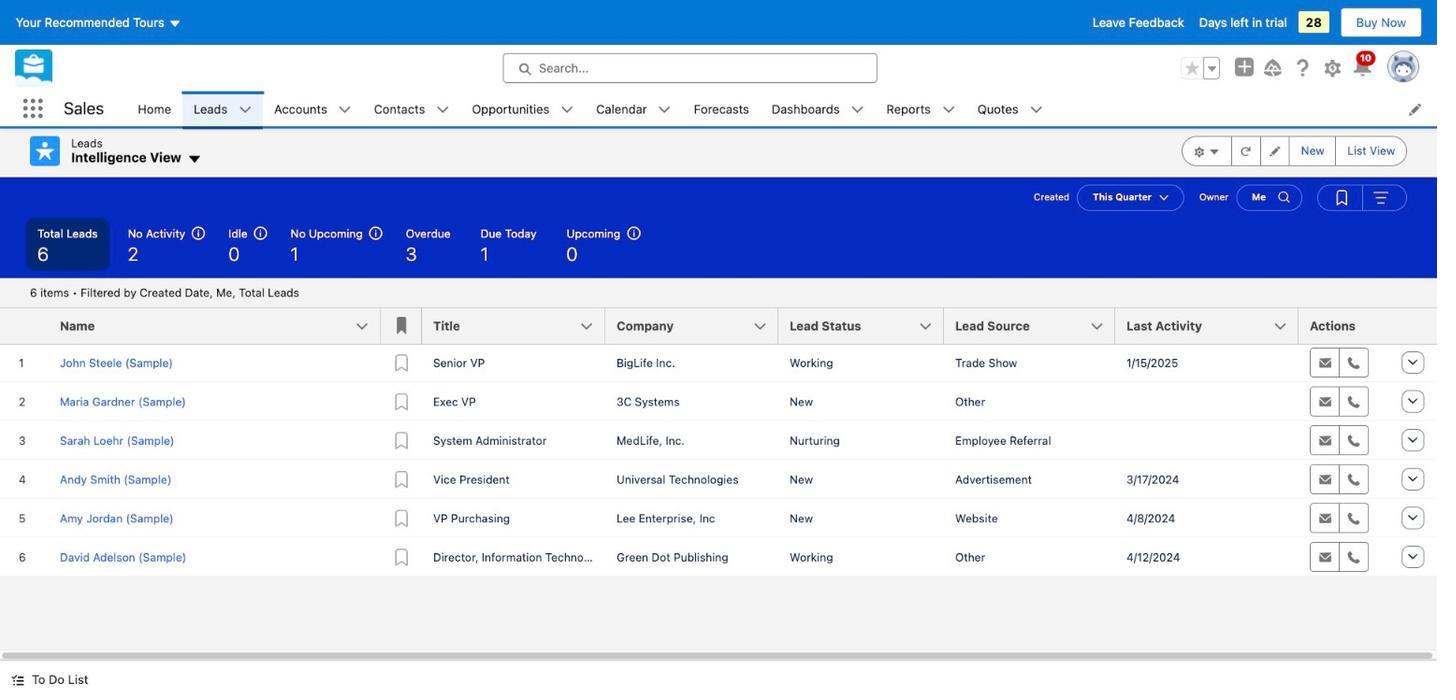 Task type: describe. For each thing, give the bounding box(es) containing it.
6 list item from the left
[[761, 91, 875, 127]]

8 list item from the left
[[966, 91, 1054, 127]]

lead source column header
[[944, 308, 1127, 345]]

last activity column header
[[1115, 308, 1310, 345]]

5 list item from the left
[[585, 91, 683, 127]]

2 list item from the left
[[263, 91, 363, 127]]

0 horizontal spatial text default image
[[187, 152, 202, 167]]

lead status column header
[[779, 308, 955, 345]]

action image
[[1392, 308, 1437, 344]]

0 vertical spatial group
[[1181, 57, 1220, 79]]

name column header
[[49, 308, 392, 345]]

row number column header
[[0, 308, 49, 345]]

2 horizontal spatial text default image
[[942, 103, 955, 117]]

action column header
[[1392, 308, 1437, 345]]

key performance indicators group
[[0, 219, 1437, 278]]



Task type: locate. For each thing, give the bounding box(es) containing it.
important column header
[[381, 308, 422, 345]]

text default image
[[561, 103, 574, 117], [942, 103, 955, 117], [187, 152, 202, 167]]

actions column header
[[1299, 308, 1392, 345]]

4 list item from the left
[[461, 91, 585, 127]]

company column header
[[605, 308, 790, 345]]

7 list item from the left
[[875, 91, 966, 127]]

cell
[[1115, 383, 1299, 422]]

list
[[127, 91, 1437, 127]]

grid
[[0, 308, 1437, 578]]

list item
[[182, 91, 263, 127], [263, 91, 363, 127], [363, 91, 461, 127], [461, 91, 585, 127], [585, 91, 683, 127], [761, 91, 875, 127], [875, 91, 966, 127], [966, 91, 1054, 127]]

group
[[1181, 57, 1220, 79], [1182, 136, 1407, 166], [1317, 185, 1407, 211]]

row number image
[[0, 308, 49, 344]]

status
[[30, 286, 299, 300]]

2 vertical spatial group
[[1317, 185, 1407, 211]]

3 list item from the left
[[363, 91, 461, 127]]

1 vertical spatial group
[[1182, 136, 1407, 166]]

text default image
[[239, 103, 252, 117], [338, 103, 352, 117], [436, 103, 449, 117], [658, 103, 671, 117], [851, 103, 864, 117], [1030, 103, 1043, 117], [11, 674, 24, 687]]

1 list item from the left
[[182, 91, 263, 127]]

title column header
[[422, 308, 617, 345]]

1 horizontal spatial text default image
[[561, 103, 574, 117]]



Task type: vqa. For each thing, say whether or not it's contained in the screenshot.
text field
no



